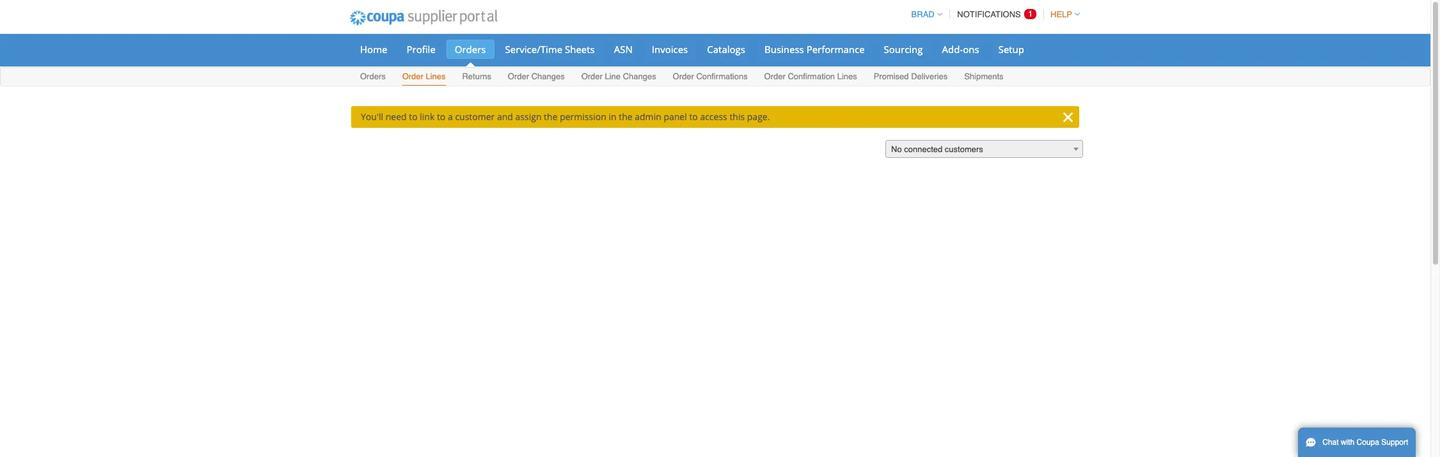 Task type: locate. For each thing, give the bounding box(es) containing it.
orders for orders link to the top
[[455, 43, 486, 56]]

to left a on the top
[[437, 111, 446, 123]]

order lines
[[402, 72, 446, 81]]

order confirmation lines
[[764, 72, 857, 81]]

order for order lines
[[402, 72, 424, 81]]

orders link up returns
[[447, 40, 494, 59]]

order down business
[[764, 72, 786, 81]]

the right assign
[[544, 111, 558, 123]]

orders link down home link
[[360, 69, 386, 86]]

order inside order line changes link
[[581, 72, 603, 81]]

4 order from the left
[[673, 72, 694, 81]]

performance
[[807, 43, 865, 56]]

changes
[[532, 72, 565, 81], [623, 72, 656, 81]]

the
[[544, 111, 558, 123], [619, 111, 633, 123]]

2 to from the left
[[437, 111, 446, 123]]

2 horizontal spatial to
[[689, 111, 698, 123]]

0 horizontal spatial orders
[[360, 72, 386, 81]]

order left line
[[581, 72, 603, 81]]

1 vertical spatial orders link
[[360, 69, 386, 86]]

deliveries
[[911, 72, 948, 81]]

1 vertical spatial orders
[[360, 72, 386, 81]]

5 order from the left
[[764, 72, 786, 81]]

0 vertical spatial orders
[[455, 43, 486, 56]]

order down service/time
[[508, 72, 529, 81]]

add-ons
[[942, 43, 980, 56]]

returns link
[[462, 69, 492, 86]]

0 horizontal spatial orders link
[[360, 69, 386, 86]]

lines
[[426, 72, 446, 81], [837, 72, 857, 81]]

changes right line
[[623, 72, 656, 81]]

to
[[409, 111, 418, 123], [437, 111, 446, 123], [689, 111, 698, 123]]

a
[[448, 111, 453, 123]]

order
[[402, 72, 424, 81], [508, 72, 529, 81], [581, 72, 603, 81], [673, 72, 694, 81], [764, 72, 786, 81]]

need
[[386, 111, 407, 123]]

order down profile link
[[402, 72, 424, 81]]

1 horizontal spatial orders
[[455, 43, 486, 56]]

lines down profile
[[426, 72, 446, 81]]

notifications 1
[[958, 9, 1033, 19]]

in
[[609, 111, 617, 123]]

navigation
[[906, 2, 1080, 27]]

help
[[1051, 10, 1073, 19]]

sourcing
[[884, 43, 923, 56]]

catalogs link
[[699, 40, 754, 59]]

1 the from the left
[[544, 111, 558, 123]]

confirmations
[[697, 72, 748, 81]]

2 lines from the left
[[837, 72, 857, 81]]

permission
[[560, 111, 607, 123]]

1 lines from the left
[[426, 72, 446, 81]]

1 horizontal spatial changes
[[623, 72, 656, 81]]

3 order from the left
[[581, 72, 603, 81]]

2 order from the left
[[508, 72, 529, 81]]

the right in
[[619, 111, 633, 123]]

asn
[[614, 43, 633, 56]]

add-ons link
[[934, 40, 988, 59]]

notifications
[[958, 10, 1021, 19]]

to left the link on the top of the page
[[409, 111, 418, 123]]

0 horizontal spatial the
[[544, 111, 558, 123]]

to right panel
[[689, 111, 698, 123]]

orders link
[[447, 40, 494, 59], [360, 69, 386, 86]]

orders up returns
[[455, 43, 486, 56]]

page.
[[747, 111, 770, 123]]

changes down service/time sheets link
[[532, 72, 565, 81]]

1 horizontal spatial the
[[619, 111, 633, 123]]

add-
[[942, 43, 963, 56]]

order inside order lines "link"
[[402, 72, 424, 81]]

order line changes
[[581, 72, 656, 81]]

coupa supplier portal image
[[341, 2, 506, 34]]

orders
[[455, 43, 486, 56], [360, 72, 386, 81]]

0 horizontal spatial changes
[[532, 72, 565, 81]]

order inside order confirmation lines "link"
[[764, 72, 786, 81]]

you'll
[[361, 111, 383, 123]]

setup
[[999, 43, 1025, 56]]

0 horizontal spatial lines
[[426, 72, 446, 81]]

promised
[[874, 72, 909, 81]]

profile
[[407, 43, 436, 56]]

1 horizontal spatial lines
[[837, 72, 857, 81]]

order down invoices
[[673, 72, 694, 81]]

no connected customers
[[891, 145, 983, 154]]

ons
[[963, 43, 980, 56]]

confirmation
[[788, 72, 835, 81]]

1 horizontal spatial to
[[437, 111, 446, 123]]

returns
[[462, 72, 491, 81]]

order confirmations link
[[672, 69, 748, 86]]

connected
[[904, 145, 943, 154]]

setup link
[[990, 40, 1033, 59]]

order inside order confirmations link
[[673, 72, 694, 81]]

promised deliveries link
[[873, 69, 949, 86]]

1 order from the left
[[402, 72, 424, 81]]

orders down home link
[[360, 72, 386, 81]]

1 horizontal spatial orders link
[[447, 40, 494, 59]]

0 horizontal spatial to
[[409, 111, 418, 123]]

order confirmations
[[673, 72, 748, 81]]

lines down performance
[[837, 72, 857, 81]]

order for order confirmations
[[673, 72, 694, 81]]

order inside order changes link
[[508, 72, 529, 81]]



Task type: vqa. For each thing, say whether or not it's contained in the screenshot.
James at the top right of the page
no



Task type: describe. For each thing, give the bounding box(es) containing it.
order for order confirmation lines
[[764, 72, 786, 81]]

business performance link
[[756, 40, 873, 59]]

1
[[1029, 9, 1033, 19]]

business
[[765, 43, 804, 56]]

shipments
[[964, 72, 1004, 81]]

chat
[[1323, 438, 1339, 447]]

no
[[891, 145, 902, 154]]

asn link
[[606, 40, 641, 59]]

brad link
[[906, 10, 942, 19]]

navigation containing notifications 1
[[906, 2, 1080, 27]]

catalogs
[[707, 43, 745, 56]]

order for order line changes
[[581, 72, 603, 81]]

order line changes link
[[581, 69, 657, 86]]

sourcing link
[[876, 40, 931, 59]]

promised deliveries
[[874, 72, 948, 81]]

line
[[605, 72, 621, 81]]

home
[[360, 43, 387, 56]]

service/time
[[505, 43, 563, 56]]

coupa
[[1357, 438, 1380, 447]]

3 to from the left
[[689, 111, 698, 123]]

with
[[1341, 438, 1355, 447]]

admin
[[635, 111, 662, 123]]

customer
[[455, 111, 495, 123]]

service/time sheets
[[505, 43, 595, 56]]

panel
[[664, 111, 687, 123]]

orders for bottommost orders link
[[360, 72, 386, 81]]

0 vertical spatial orders link
[[447, 40, 494, 59]]

2 the from the left
[[619, 111, 633, 123]]

profile link
[[398, 40, 444, 59]]

brad
[[912, 10, 935, 19]]

you'll need to link to a customer and assign the permission in the admin panel to access this page.
[[361, 111, 770, 123]]

assign
[[515, 111, 542, 123]]

order changes
[[508, 72, 565, 81]]

and
[[497, 111, 513, 123]]

chat with coupa support button
[[1298, 428, 1416, 458]]

business performance
[[765, 43, 865, 56]]

service/time sheets link
[[497, 40, 603, 59]]

order lines link
[[402, 69, 446, 86]]

link
[[420, 111, 435, 123]]

customers
[[945, 145, 983, 154]]

chat with coupa support
[[1323, 438, 1409, 447]]

1 changes from the left
[[532, 72, 565, 81]]

this
[[730, 111, 745, 123]]

support
[[1382, 438, 1409, 447]]

order changes link
[[507, 69, 566, 86]]

sheets
[[565, 43, 595, 56]]

help link
[[1045, 10, 1080, 19]]

order confirmation lines link
[[764, 69, 858, 86]]

order for order changes
[[508, 72, 529, 81]]

2 changes from the left
[[623, 72, 656, 81]]

access
[[700, 111, 727, 123]]

shipments link
[[964, 69, 1004, 86]]

home link
[[352, 40, 396, 59]]

No connected customers text field
[[886, 141, 1083, 159]]

1 to from the left
[[409, 111, 418, 123]]

No connected customers field
[[886, 140, 1083, 159]]

invoices link
[[644, 40, 696, 59]]

invoices
[[652, 43, 688, 56]]



